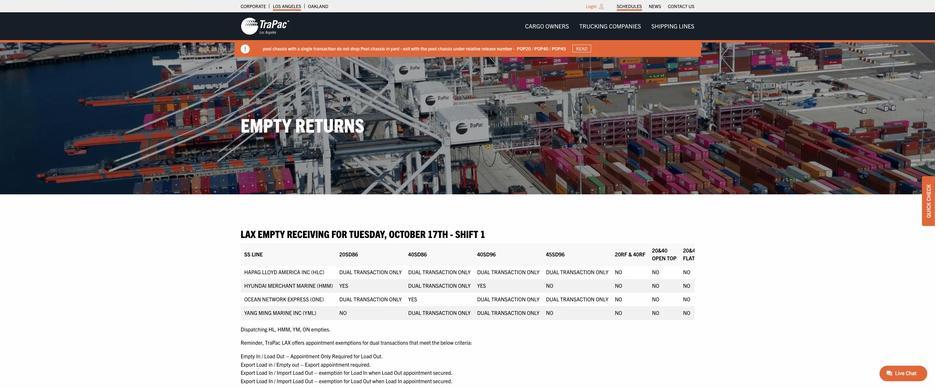 Task type: locate. For each thing, give the bounding box(es) containing it.
0 vertical spatial marine
[[297, 283, 316, 289]]

shipping
[[651, 22, 677, 30]]

inc for (yml)
[[293, 310, 302, 317]]

1 vertical spatial empty
[[241, 354, 255, 360]]

0 horizontal spatial lax
[[241, 228, 256, 241]]

offers
[[292, 340, 304, 347]]

banner containing cargo owners
[[0, 12, 935, 57]]

0 vertical spatial import
[[277, 370, 292, 377]]

17th
[[428, 228, 448, 241]]

with left the a
[[288, 46, 296, 51]]

1 pool from the left
[[263, 46, 271, 51]]

1 vertical spatial inc
[[293, 310, 302, 317]]

the right exit
[[420, 46, 427, 51]]

exemptions
[[335, 340, 361, 347]]

1 vertical spatial menu bar
[[520, 20, 700, 33]]

yang
[[244, 310, 257, 317]]

trucking
[[579, 22, 608, 30]]

1 horizontal spatial the
[[432, 340, 439, 347]]

in inside empty in / load out – appointment only required for load out. export load in / empty out – export appointment required. export load in / import load out – exemption for load in when load out appointment secured. export load in / import load out – exemption for load out when load in appointment secured.
[[269, 362, 273, 368]]

out.
[[373, 354, 383, 360]]

ss
[[244, 251, 250, 258]]

oakland link
[[308, 2, 328, 11]]

inc
[[301, 269, 310, 276], [293, 310, 302, 317]]

-
[[400, 46, 402, 51], [513, 46, 515, 51], [450, 228, 453, 241]]

2 horizontal spatial chassis
[[438, 46, 452, 51]]

0 horizontal spatial with
[[288, 46, 296, 51]]

with right exit
[[411, 46, 419, 51]]

1 horizontal spatial lax
[[282, 340, 291, 347]]

the
[[420, 46, 427, 51], [432, 340, 439, 347]]

1 horizontal spatial 20&40
[[683, 248, 698, 254]]

0 vertical spatial the
[[420, 46, 427, 51]]

40rf
[[633, 251, 645, 258]]

in
[[256, 354, 260, 360], [269, 370, 273, 377], [363, 370, 367, 377], [269, 378, 273, 385], [398, 378, 402, 385]]

login link
[[586, 3, 597, 9]]

0 horizontal spatial 20&40
[[652, 248, 667, 254]]

that
[[409, 340, 418, 347]]

out
[[292, 362, 299, 368]]

1 vertical spatial secured.
[[433, 378, 452, 385]]

banner
[[0, 12, 935, 57]]

meet
[[419, 340, 431, 347]]

news
[[649, 3, 661, 9]]

0 horizontal spatial chassis
[[272, 46, 287, 51]]

lax up ss
[[241, 228, 256, 241]]

marine
[[297, 283, 316, 289], [273, 310, 292, 317]]

no
[[615, 269, 622, 276], [652, 269, 659, 276], [683, 269, 690, 276], [546, 283, 553, 289], [615, 283, 622, 289], [652, 283, 659, 289], [683, 283, 690, 289], [615, 296, 622, 303], [652, 296, 659, 303], [683, 296, 690, 303], [339, 310, 347, 317], [546, 310, 553, 317], [615, 310, 622, 317], [652, 310, 659, 317], [683, 310, 690, 317]]

- right number
[[513, 46, 515, 51]]

0 vertical spatial exemption
[[319, 370, 342, 377]]

1 vertical spatial marine
[[273, 310, 292, 317]]

menu bar
[[613, 2, 698, 11], [520, 20, 700, 33]]

pool right exit
[[428, 46, 436, 51]]

with
[[288, 46, 296, 51], [411, 46, 419, 51]]

menu bar up shipping
[[613, 2, 698, 11]]

1 horizontal spatial marine
[[297, 283, 316, 289]]

load
[[264, 354, 275, 360], [361, 354, 372, 360], [256, 362, 267, 368], [256, 370, 267, 377], [293, 370, 304, 377], [351, 370, 362, 377], [382, 370, 393, 377], [256, 378, 267, 385], [293, 378, 304, 385], [351, 378, 362, 385], [386, 378, 397, 385]]

chassis left under
[[438, 46, 452, 51]]

1 vertical spatial lax
[[282, 340, 291, 347]]

dual
[[370, 340, 379, 347]]

shift
[[455, 228, 478, 241]]

angeles
[[282, 3, 301, 9]]

20&40 inside '20&40 open top'
[[652, 248, 667, 254]]

empty
[[258, 228, 285, 241]]

chassis
[[272, 46, 287, 51], [370, 46, 385, 51], [438, 46, 452, 51]]

0 vertical spatial menu bar
[[613, 2, 698, 11]]

20&40 for open
[[652, 248, 667, 254]]

in down trapac
[[269, 362, 273, 368]]

oakland
[[308, 3, 328, 9]]

20rf
[[615, 251, 627, 258]]

0 horizontal spatial yes
[[339, 283, 348, 289]]

0 horizontal spatial pool
[[263, 46, 271, 51]]

1 vertical spatial exemption
[[319, 378, 342, 385]]

trapac
[[265, 340, 281, 347]]

2 20&40 from the left
[[683, 248, 698, 254]]

0 vertical spatial secured.
[[433, 370, 452, 377]]

chassis right pool
[[370, 46, 385, 51]]

ss line
[[244, 251, 263, 258]]

1 chassis from the left
[[272, 46, 287, 51]]

lloyd
[[262, 269, 277, 276]]

20&40 inside 20&40 flat rack
[[683, 248, 698, 254]]

menu bar down light icon
[[520, 20, 700, 33]]

1 horizontal spatial chassis
[[370, 46, 385, 51]]

when down out. on the left
[[372, 378, 384, 385]]

1 vertical spatial in
[[269, 362, 273, 368]]

inc left (yml)
[[293, 310, 302, 317]]

login
[[586, 3, 597, 9]]

20&40 up flat
[[683, 248, 698, 254]]

40sd86
[[408, 251, 427, 258]]

for
[[331, 228, 347, 241]]

contact
[[668, 3, 687, 9]]

exemption
[[319, 370, 342, 377], [319, 378, 342, 385]]

2 exemption from the top
[[319, 378, 342, 385]]

1 with from the left
[[288, 46, 296, 51]]

single
[[301, 46, 312, 51]]

0 horizontal spatial marine
[[273, 310, 292, 317]]

a
[[297, 46, 300, 51]]

2 vertical spatial empty
[[276, 362, 291, 368]]

when down required.
[[369, 370, 381, 377]]

1 horizontal spatial with
[[411, 46, 419, 51]]

out
[[276, 354, 285, 360], [305, 370, 313, 377], [394, 370, 402, 377], [305, 378, 313, 385], [363, 378, 371, 385]]

chassis left the a
[[272, 46, 287, 51]]

los angeles image
[[241, 17, 289, 35]]

marine up express
[[297, 283, 316, 289]]

0 vertical spatial empty
[[241, 113, 291, 137]]

inc left (hlc)
[[301, 269, 310, 276]]

1 vertical spatial when
[[372, 378, 384, 385]]

menu bar containing cargo owners
[[520, 20, 700, 33]]

quick check
[[925, 185, 932, 218]]

(hlc)
[[311, 269, 324, 276]]

secured.
[[433, 370, 452, 377], [433, 378, 452, 385]]

- right 17th
[[450, 228, 453, 241]]

inc for (hlc)
[[301, 269, 310, 276]]

read link
[[572, 45, 591, 53]]

1 horizontal spatial -
[[450, 228, 453, 241]]

trucking companies
[[579, 22, 641, 30]]

los angeles
[[273, 3, 301, 9]]

light image
[[599, 4, 604, 9]]

- left exit
[[400, 46, 402, 51]]

40sd96
[[477, 251, 496, 258]]

criteria:
[[455, 340, 472, 347]]

20&40 open top
[[652, 248, 677, 262]]

20&40 up "open"
[[652, 248, 667, 254]]

1 horizontal spatial yes
[[408, 296, 417, 303]]

lax
[[241, 228, 256, 241], [282, 340, 291, 347]]

only
[[389, 269, 402, 276], [458, 269, 471, 276], [527, 269, 540, 276], [596, 269, 608, 276], [458, 283, 471, 289], [389, 296, 402, 303], [527, 296, 540, 303], [596, 296, 608, 303], [458, 310, 471, 317], [527, 310, 540, 317]]

&
[[628, 251, 632, 258]]

0 vertical spatial inc
[[301, 269, 310, 276]]

2 horizontal spatial yes
[[477, 283, 486, 289]]

hapag
[[244, 269, 261, 276]]

empty for empty in / load out – appointment only required for load out. export load in / empty out – export appointment required. export load in / import load out – exemption for load in when load out appointment secured. export load in / import load out – exemption for load out when load in appointment secured.
[[241, 354, 255, 360]]

in left yard on the top left of the page
[[386, 46, 389, 51]]

20&40 flat rack
[[683, 248, 709, 262]]

0 vertical spatial in
[[386, 46, 389, 51]]

hyundai merchant marine (hmm)
[[244, 283, 333, 289]]

0 horizontal spatial the
[[420, 46, 427, 51]]

0 horizontal spatial -
[[400, 46, 402, 51]]

1 vertical spatial import
[[277, 378, 292, 385]]

2 horizontal spatial -
[[513, 46, 515, 51]]

lax left the offers
[[282, 340, 291, 347]]

1 horizontal spatial pool
[[428, 46, 436, 51]]

2 import from the top
[[277, 378, 292, 385]]

pool right solid image
[[263, 46, 271, 51]]

express
[[287, 296, 309, 303]]

empty returns
[[241, 113, 364, 137]]

reminder,
[[241, 340, 264, 347]]

0 horizontal spatial in
[[269, 362, 273, 368]]

cargo
[[525, 22, 544, 30]]

marine down ocean network express (one)
[[273, 310, 292, 317]]

export
[[241, 362, 255, 368], [305, 362, 320, 368], [241, 370, 255, 377], [241, 378, 255, 385]]

menu bar containing schedules
[[613, 2, 698, 11]]

dual transaction only
[[339, 269, 402, 276], [408, 269, 471, 276], [477, 269, 540, 276], [546, 269, 608, 276], [408, 283, 471, 289], [339, 296, 402, 303], [477, 296, 540, 303], [546, 296, 608, 303], [408, 310, 471, 317], [477, 310, 540, 317]]

the right meet
[[432, 340, 439, 347]]

1 20&40 from the left
[[652, 248, 667, 254]]



Task type: describe. For each thing, give the bounding box(es) containing it.
pop40
[[534, 46, 548, 51]]

quick check link
[[922, 177, 935, 226]]

hmm,
[[278, 327, 292, 333]]

1 vertical spatial the
[[432, 340, 439, 347]]

shipping lines
[[651, 22, 694, 30]]

contact us link
[[668, 2, 694, 11]]

exit
[[403, 46, 410, 51]]

only
[[321, 354, 331, 360]]

(one)
[[310, 296, 324, 303]]

1 secured. from the top
[[433, 370, 452, 377]]

pop20
[[517, 46, 531, 51]]

reminder, trapac lax offers appointment exemptions for dual transactions that meet the below criteria:
[[241, 340, 472, 347]]

appointment
[[290, 354, 320, 360]]

tuesday,
[[349, 228, 387, 241]]

los angeles link
[[273, 2, 301, 11]]

line
[[252, 251, 263, 258]]

hl,
[[268, 327, 276, 333]]

dispatching hl, hmm, ym, on empties.
[[241, 327, 330, 333]]

2 with from the left
[[411, 46, 419, 51]]

trucking companies link
[[574, 20, 646, 33]]

yang ming marine inc (yml)
[[244, 310, 316, 317]]

merchant
[[268, 283, 295, 289]]

america
[[278, 269, 300, 276]]

returns
[[295, 113, 364, 137]]

number
[[497, 46, 512, 51]]

1
[[480, 228, 485, 241]]

solid image
[[241, 45, 250, 54]]

flat
[[683, 255, 695, 262]]

ocean network express (one)
[[244, 296, 324, 303]]

lax empty receiving           for tuesday, october 17th              - shift 1
[[241, 228, 485, 241]]

empty for empty returns
[[241, 113, 291, 137]]

read
[[576, 46, 587, 52]]

contact us
[[668, 3, 694, 9]]

pop45
[[552, 46, 566, 51]]

news link
[[649, 2, 661, 11]]

1 import from the top
[[277, 370, 292, 377]]

1 horizontal spatial in
[[386, 46, 389, 51]]

open
[[652, 255, 666, 262]]

20sd86
[[339, 251, 358, 258]]

(hmm)
[[317, 283, 333, 289]]

0 vertical spatial when
[[369, 370, 381, 377]]

corporate link
[[241, 2, 266, 11]]

1 exemption from the top
[[319, 370, 342, 377]]

on
[[303, 327, 310, 333]]

hyundai
[[244, 283, 267, 289]]

drop
[[350, 46, 359, 51]]

marine for ming
[[273, 310, 292, 317]]

us
[[689, 3, 694, 9]]

release
[[481, 46, 496, 51]]

companies
[[609, 22, 641, 30]]

empties.
[[311, 327, 330, 333]]

ym,
[[293, 327, 301, 333]]

20&40 for flat
[[683, 248, 698, 254]]

(yml)
[[303, 310, 316, 317]]

owners
[[545, 22, 569, 30]]

schedules
[[617, 3, 642, 9]]

marine for merchant
[[297, 283, 316, 289]]

2 chassis from the left
[[370, 46, 385, 51]]

20rf & 40rf
[[615, 251, 645, 258]]

do
[[337, 46, 342, 51]]

3 chassis from the left
[[438, 46, 452, 51]]

receiving
[[287, 228, 329, 241]]

cargo owners link
[[520, 20, 574, 33]]

corporate
[[241, 3, 266, 9]]

schedules link
[[617, 2, 642, 11]]

transactions
[[381, 340, 408, 347]]

relative
[[466, 46, 480, 51]]

lines
[[679, 22, 694, 30]]

required.
[[350, 362, 371, 368]]

pool chassis with a single transaction  do not drop pool chassis in yard -  exit with the pool chassis under relative release number -  pop20 / pop40 / pop45
[[263, 46, 566, 51]]

dispatching
[[241, 327, 267, 333]]

ming
[[258, 310, 272, 317]]

yard
[[390, 46, 399, 51]]

quick
[[925, 203, 932, 218]]

2 secured. from the top
[[433, 378, 452, 385]]

2 pool from the left
[[428, 46, 436, 51]]

pool
[[360, 46, 369, 51]]

required
[[332, 354, 352, 360]]

rack
[[696, 255, 709, 262]]

network
[[262, 296, 286, 303]]

45sd96
[[546, 251, 565, 258]]

top
[[667, 255, 677, 262]]

0 vertical spatial lax
[[241, 228, 256, 241]]

hapag lloyd america inc (hlc)
[[244, 269, 324, 276]]

ocean
[[244, 296, 261, 303]]

cargo owners
[[525, 22, 569, 30]]

transaction
[[313, 46, 336, 51]]

empty in / load out – appointment only required for load out. export load in / empty out – export appointment required. export load in / import load out – exemption for load in when load out appointment secured. export load in / import load out – exemption for load out when load in appointment secured.
[[241, 354, 452, 385]]



Task type: vqa. For each thing, say whether or not it's contained in the screenshot.


